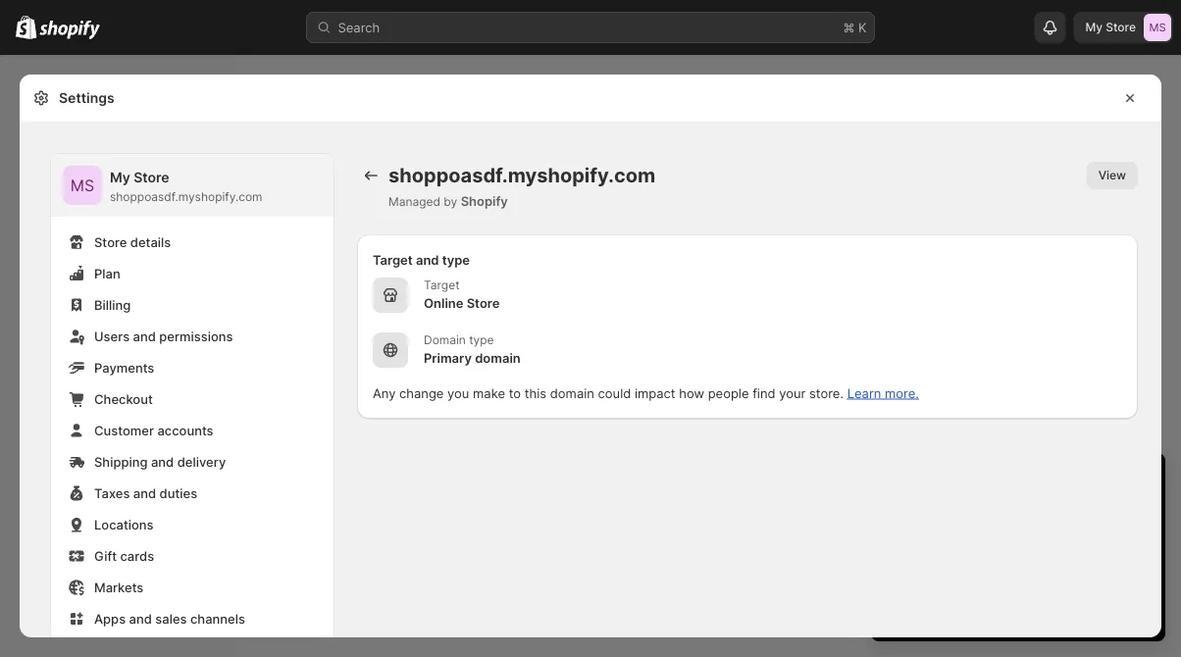 Task type: vqa. For each thing, say whether or not it's contained in the screenshot.
Mark Add a custom domain as done image
no



Task type: locate. For each thing, give the bounding box(es) containing it.
my
[[1086, 20, 1103, 34], [110, 169, 130, 186]]

billing link
[[63, 291, 322, 319]]

target inside target online store
[[424, 278, 460, 292]]

customer accounts link
[[63, 417, 322, 444]]

and right users
[[133, 329, 156, 344]]

managed by shopify
[[389, 193, 508, 208]]

and right apps
[[129, 611, 152, 626]]

users and permissions
[[94, 329, 233, 344]]

1 horizontal spatial shoppoasdf.myshopify.com
[[389, 163, 656, 187]]

target for target online store
[[424, 278, 460, 292]]

markets link
[[63, 574, 322, 601]]

0 vertical spatial shoppoasdf.myshopify.com
[[389, 163, 656, 187]]

duties
[[159, 486, 197, 501]]

online
[[424, 295, 464, 311]]

target up the online
[[424, 278, 460, 292]]

delivery
[[177, 454, 226, 469]]

type right domain
[[469, 333, 494, 347]]

shipping and delivery
[[94, 454, 226, 469]]

any
[[373, 386, 396, 401]]

type inside domain type primary domain
[[469, 333, 494, 347]]

billing
[[94, 297, 131, 312]]

1 vertical spatial my
[[110, 169, 130, 186]]

domain up make
[[475, 350, 521, 365]]

type up target online store
[[442, 252, 470, 267]]

0 vertical spatial my
[[1086, 20, 1103, 34]]

0 vertical spatial type
[[442, 252, 470, 267]]

my store image
[[1144, 14, 1172, 41]]

markets
[[94, 580, 144, 595]]

1 horizontal spatial domain
[[550, 386, 595, 401]]

shoppoasdf.myshopify.com
[[389, 163, 656, 187], [110, 190, 262, 204]]

0 vertical spatial domain
[[475, 350, 521, 365]]

find
[[753, 386, 776, 401]]

store right the online
[[467, 295, 500, 311]]

domain
[[475, 350, 521, 365], [550, 386, 595, 401]]

domain
[[424, 333, 466, 347]]

search
[[338, 20, 380, 35]]

gift
[[94, 548, 117, 564]]

shoppoasdf.myshopify.com up shopify
[[389, 163, 656, 187]]

store
[[1106, 20, 1136, 34], [134, 169, 169, 186], [94, 234, 127, 250], [467, 295, 500, 311]]

and
[[416, 252, 439, 267], [133, 329, 156, 344], [151, 454, 174, 469], [133, 486, 156, 501], [129, 611, 152, 626]]

checkout
[[94, 391, 153, 407]]

1 vertical spatial shoppoasdf.myshopify.com
[[110, 190, 262, 204]]

shipping
[[94, 454, 148, 469]]

store inside my store shoppoasdf.myshopify.com
[[134, 169, 169, 186]]

channels
[[190, 611, 245, 626]]

store details link
[[63, 229, 322, 256]]

1 vertical spatial target
[[424, 278, 460, 292]]

learn more. link
[[847, 386, 919, 401]]

learn
[[847, 386, 881, 401]]

change
[[399, 386, 444, 401]]

0 horizontal spatial target
[[373, 252, 413, 267]]

store up plan
[[94, 234, 127, 250]]

cards
[[120, 548, 154, 564]]

0 vertical spatial target
[[373, 252, 413, 267]]

target down 'managed'
[[373, 252, 413, 267]]

settings dialog
[[20, 75, 1162, 657]]

1 vertical spatial type
[[469, 333, 494, 347]]

my inside my store shoppoasdf.myshopify.com
[[110, 169, 130, 186]]

0 horizontal spatial shoppoasdf.myshopify.com
[[110, 190, 262, 204]]

shop settings menu element
[[51, 154, 334, 657]]

gift cards
[[94, 548, 154, 564]]

domain right this
[[550, 386, 595, 401]]

plan link
[[63, 260, 322, 287]]

target
[[373, 252, 413, 267], [424, 278, 460, 292]]

my right the ms button
[[110, 169, 130, 186]]

apps and sales channels link
[[63, 605, 322, 633]]

any change you make to this domain could impact how people find your store. learn more.
[[373, 386, 919, 401]]

apps and sales channels
[[94, 611, 245, 626]]

and for taxes
[[133, 486, 156, 501]]

shoppoasdf.myshopify.com up store details link
[[110, 190, 262, 204]]

and down customer accounts
[[151, 454, 174, 469]]

0 horizontal spatial domain
[[475, 350, 521, 365]]

store inside store details link
[[94, 234, 127, 250]]

you
[[447, 386, 469, 401]]

0 horizontal spatial my
[[110, 169, 130, 186]]

taxes and duties link
[[63, 480, 322, 507]]

could
[[598, 386, 631, 401]]

apps
[[94, 611, 126, 626]]

1 vertical spatial domain
[[550, 386, 595, 401]]

to
[[509, 386, 521, 401]]

permissions
[[159, 329, 233, 344]]

type
[[442, 252, 470, 267], [469, 333, 494, 347]]

store up details
[[134, 169, 169, 186]]

and right the taxes
[[133, 486, 156, 501]]

and up the online
[[416, 252, 439, 267]]

1 horizontal spatial target
[[424, 278, 460, 292]]

dialog
[[1170, 75, 1181, 657]]

customer accounts
[[94, 423, 213, 438]]

accounts
[[157, 423, 213, 438]]

1 horizontal spatial my
[[1086, 20, 1103, 34]]

store left my store icon
[[1106, 20, 1136, 34]]

⌘
[[843, 20, 855, 35]]

users
[[94, 329, 130, 344]]

payments link
[[63, 354, 322, 382]]

my for my store
[[1086, 20, 1103, 34]]

impact
[[635, 386, 676, 401]]

shoppoasdf.myshopify.com inside "shop settings menu" element
[[110, 190, 262, 204]]

my left my store icon
[[1086, 20, 1103, 34]]

target and type
[[373, 252, 470, 267]]

view link
[[1087, 162, 1138, 189]]

details
[[130, 234, 171, 250]]

by
[[444, 194, 457, 208]]



Task type: describe. For each thing, give the bounding box(es) containing it.
3 days left in your trial element
[[871, 504, 1166, 642]]

shopify image
[[16, 15, 37, 39]]

primary
[[424, 350, 472, 365]]

how
[[679, 386, 704, 401]]

sales
[[155, 611, 187, 626]]

my store
[[1086, 20, 1136, 34]]

taxes and duties
[[94, 486, 197, 501]]

my store shoppoasdf.myshopify.com
[[110, 169, 262, 204]]

k
[[859, 20, 867, 35]]

shipping and delivery link
[[63, 448, 322, 476]]

this
[[525, 386, 547, 401]]

your
[[779, 386, 806, 401]]

my for my store shoppoasdf.myshopify.com
[[110, 169, 130, 186]]

settings
[[59, 90, 114, 106]]

target for target and type
[[373, 252, 413, 267]]

domain inside domain type primary domain
[[475, 350, 521, 365]]

store.
[[809, 386, 844, 401]]

⌘ k
[[843, 20, 867, 35]]

taxes
[[94, 486, 130, 501]]

managed
[[389, 194, 441, 208]]

store inside target online store
[[467, 295, 500, 311]]

gift cards link
[[63, 543, 322, 570]]

and for target
[[416, 252, 439, 267]]

and for users
[[133, 329, 156, 344]]

payments
[[94, 360, 154, 375]]

ms button
[[63, 166, 102, 205]]

view
[[1099, 168, 1126, 182]]

customer
[[94, 423, 154, 438]]

people
[[708, 386, 749, 401]]

target online store
[[424, 278, 500, 311]]

my store image
[[63, 166, 102, 205]]

shopify image
[[39, 20, 100, 40]]

store details
[[94, 234, 171, 250]]

plan
[[94, 266, 120, 281]]

users and permissions link
[[63, 323, 322, 350]]

and for apps
[[129, 611, 152, 626]]

domain type primary domain
[[424, 333, 521, 365]]

shopify
[[461, 193, 508, 208]]

and for shipping
[[151, 454, 174, 469]]

locations link
[[63, 511, 322, 539]]

make
[[473, 386, 505, 401]]

more.
[[885, 386, 919, 401]]

checkout link
[[63, 386, 322, 413]]

locations
[[94, 517, 154, 532]]



